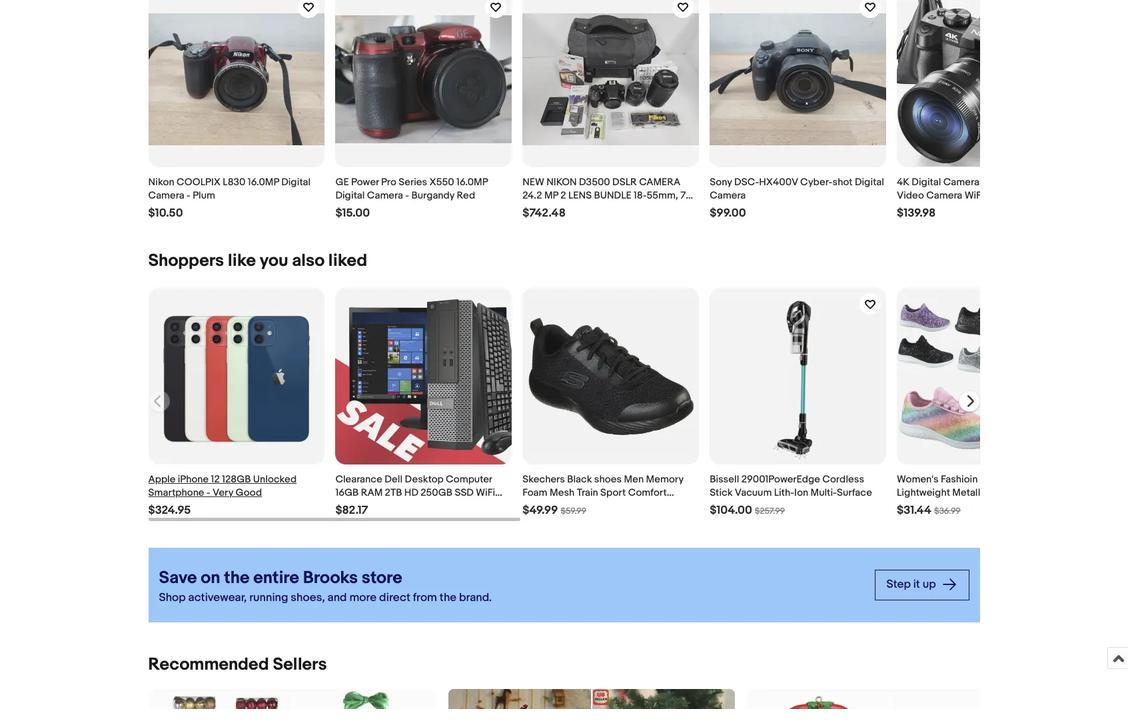 Task type: locate. For each thing, give the bounding box(es) containing it.
$49.99 text field
[[523, 504, 558, 518]]

ion
[[795, 487, 809, 499]]

for
[[1054, 190, 1066, 202]]

1 vertical spatial new
[[928, 500, 950, 513]]

digital right shot
[[855, 176, 885, 189]]

2 16.0mp from the left
[[457, 176, 488, 189]]

camera inside nikon coolpix l830 16.0mp digital camera - plum $10.50
[[148, 190, 184, 202]]

camera
[[639, 176, 681, 189]]

sparkly
[[1012, 473, 1045, 486]]

16gb
[[336, 487, 359, 499]]

comfort
[[628, 487, 667, 499]]

x550
[[430, 176, 454, 189]]

previous price $59.99 text field
[[561, 506, 587, 517]]

skechers black shoes men memory foam mesh train sport comfort casual light 52531
[[523, 473, 684, 513]]

ge
[[336, 176, 349, 189]]

$742.48
[[523, 207, 566, 220]]

bissell 29001poweredge cordless stick vacuum lith-ion multi-surface $104.00 $257.99
[[710, 473, 873, 517]]

previous price $257.99 text field
[[755, 506, 785, 517]]

red
[[457, 190, 475, 202]]

- down series on the left top
[[405, 190, 409, 202]]

camera down power
[[367, 190, 403, 202]]

2 horizontal spatial -
[[405, 190, 409, 202]]

0 horizontal spatial the
[[224, 568, 250, 589]]

step it up
[[887, 578, 939, 592]]

$59.99
[[561, 506, 587, 517]]

1 vertical spatial wifi
[[476, 487, 495, 499]]

sellers
[[273, 655, 327, 675]]

mp
[[545, 190, 559, 202]]

new down 'lightweight'
[[928, 500, 950, 513]]

camera inside ge power pro series x550 16.0mp digital camera - burgandy red $15.00
[[367, 190, 403, 202]]

camera
[[148, 190, 184, 202], [367, 190, 403, 202], [710, 190, 746, 202], [927, 190, 963, 202]]

video
[[897, 190, 924, 202]]

$31.44 $36.99
[[897, 504, 961, 517]]

glitter
[[980, 473, 1009, 486]]

0 vertical spatial pro
[[381, 176, 397, 189]]

camera inside 4k digital cameras 48mp 60fps video camera wifi & app control for photography
[[927, 190, 963, 202]]

1 camera from the left
[[148, 190, 184, 202]]

1 horizontal spatial wifi
[[965, 190, 984, 202]]

lith-
[[774, 487, 795, 499]]

$139.98
[[897, 207, 936, 220]]

0 horizontal spatial -
[[187, 190, 191, 202]]

brand.
[[459, 591, 492, 605]]

clearance
[[336, 473, 383, 486]]

250gb
[[421, 487, 453, 499]]

ram
[[361, 487, 383, 499]]

lens
[[569, 190, 592, 202]]

$82.17 text field
[[336, 504, 368, 518]]

liked
[[329, 251, 367, 272]]

dsc-
[[735, 176, 760, 189]]

0 vertical spatial the
[[224, 568, 250, 589]]

24.2
[[523, 190, 542, 202]]

1 16.0mp from the left
[[248, 176, 279, 189]]

pro inside ge power pro series x550 16.0mp digital camera - burgandy red $15.00
[[381, 176, 397, 189]]

and
[[328, 591, 347, 605]]

$10.50
[[148, 207, 183, 220]]

wifi
[[965, 190, 984, 202], [476, 487, 495, 499]]

pro
[[381, 176, 397, 189], [391, 500, 406, 513]]

0 vertical spatial wifi
[[965, 190, 984, 202]]

skechers
[[523, 473, 565, 486]]

women's
[[897, 473, 939, 486]]

1 horizontal spatial new
[[928, 500, 950, 513]]

$36.99
[[935, 506, 961, 517]]

save on the entire brooks store link
[[159, 568, 864, 590]]

- inside ge power pro series x550 16.0mp digital camera - burgandy red $15.00
[[405, 190, 409, 202]]

previous price $36.99 text field
[[935, 506, 961, 517]]

shoppers like you also liked
[[148, 251, 367, 272]]

2tb
[[385, 487, 402, 499]]

1 vertical spatial pro
[[391, 500, 406, 513]]

new up 24.2
[[523, 176, 545, 189]]

app
[[996, 190, 1015, 202]]

ge power pro series x550 16.0mp digital camera - burgandy red $15.00
[[336, 176, 488, 220]]

camera up photography
[[927, 190, 963, 202]]

55mm,
[[647, 190, 679, 202]]

d3500
[[579, 176, 610, 189]]

$324.95
[[148, 504, 191, 517]]

16.0mp
[[248, 176, 279, 189], [457, 176, 488, 189]]

1 horizontal spatial 16.0mp
[[457, 176, 488, 189]]

128gb
[[222, 473, 251, 486]]

cameras
[[944, 176, 985, 189]]

wifi left &
[[965, 190, 984, 202]]

new
[[523, 176, 545, 189], [928, 500, 950, 513]]

wifi down computer
[[476, 487, 495, 499]]

0 horizontal spatial wifi
[[476, 487, 495, 499]]

the
[[224, 568, 250, 589], [440, 591, 457, 605]]

4 camera from the left
[[927, 190, 963, 202]]

0 vertical spatial new
[[523, 176, 545, 189]]

wifi inside 4k digital cameras 48mp 60fps video camera wifi & app control for photography
[[965, 190, 984, 202]]

sony dsc-hx400v cyber-shot digital camera $99.00
[[710, 176, 885, 220]]

coolpix
[[177, 176, 221, 189]]

ssd
[[455, 487, 474, 499]]

train
[[577, 487, 598, 499]]

-
[[187, 190, 191, 202], [405, 190, 409, 202], [207, 487, 210, 499]]

sneaker
[[1023, 487, 1059, 499]]

digital up video
[[912, 176, 942, 189]]

digital left ge
[[281, 176, 311, 189]]

- left plum
[[187, 190, 191, 202]]

16.0mp up red
[[457, 176, 488, 189]]

- for good
[[207, 487, 210, 499]]

$742.48 text field
[[523, 207, 566, 221]]

1 horizontal spatial -
[[207, 487, 210, 499]]

300mm
[[523, 203, 558, 216]]

16.0mp inside nikon coolpix l830 16.0mp digital camera - plum $10.50
[[248, 176, 279, 189]]

computer
[[446, 473, 492, 486]]

sony
[[710, 176, 732, 189]]

unlocked
[[253, 473, 297, 486]]

- inside 'apple iphone 12 128gb unlocked smartphone - very good $324.95'
[[207, 487, 210, 499]]

men
[[624, 473, 644, 486]]

bissell
[[710, 473, 740, 486]]

pro right power
[[381, 176, 397, 189]]

sport
[[601, 487, 626, 499]]

1 horizontal spatial the
[[440, 591, 457, 605]]

tennis
[[991, 487, 1020, 499]]

hx400v
[[760, 176, 798, 189]]

12
[[211, 473, 220, 486]]

digital down ge
[[336, 190, 365, 202]]

bag
[[582, 203, 602, 216]]

camera down nikon
[[148, 190, 184, 202]]

the right "on"
[[224, 568, 250, 589]]

3 camera from the left
[[710, 190, 746, 202]]

activewear,
[[188, 591, 247, 605]]

0 horizontal spatial new
[[523, 176, 545, 189]]

pro down 2tb
[[391, 500, 406, 513]]

the right from
[[440, 591, 457, 605]]

1 vertical spatial the
[[440, 591, 457, 605]]

16.0mp right the l830
[[248, 176, 279, 189]]

2 camera from the left
[[367, 190, 403, 202]]

- inside nikon coolpix l830 16.0mp digital camera - plum $10.50
[[187, 190, 191, 202]]

l830
[[223, 176, 246, 189]]

shoppers
[[148, 251, 224, 272]]

pc
[[408, 500, 422, 513]]

very
[[213, 487, 233, 499]]

- left very at the bottom left of the page
[[207, 487, 210, 499]]

70-
[[681, 190, 696, 202]]

0 horizontal spatial 16.0mp
[[248, 176, 279, 189]]

camera down sony
[[710, 190, 746, 202]]



Task type: vqa. For each thing, say whether or not it's contained in the screenshot.
Cancel link
no



Task type: describe. For each thing, give the bounding box(es) containing it.
multi-
[[811, 487, 837, 499]]

light
[[556, 500, 579, 513]]

$31.44 text field
[[897, 504, 932, 518]]

it
[[914, 578, 921, 592]]

with
[[561, 203, 579, 216]]

women's fashioin glitter sparkly lightweight metallic tennis sneaker shoes new
[[897, 473, 1059, 513]]

hd
[[405, 487, 419, 499]]

new inside women's fashioin glitter sparkly lightweight metallic tennis sneaker shoes new
[[928, 500, 950, 513]]

apple iphone 12 128gb unlocked smartphone - very good $324.95
[[148, 473, 297, 517]]

nikon
[[547, 176, 577, 189]]

series
[[399, 176, 427, 189]]

- for $10.50
[[187, 190, 191, 202]]

mesh
[[550, 487, 575, 499]]

step it up link
[[875, 570, 970, 601]]

wifi inside clearance dell desktop computer 16gb ram 2tb hd 250gb ssd wifi windows 10 pro pc
[[476, 487, 495, 499]]

photography
[[897, 203, 956, 216]]

digital inside the sony dsc-hx400v cyber-shot digital camera $99.00
[[855, 176, 885, 189]]

step
[[887, 578, 911, 592]]

shop
[[159, 591, 186, 605]]

burgandy
[[412, 190, 455, 202]]

52531
[[581, 500, 607, 513]]

&
[[986, 190, 994, 202]]

recommended
[[148, 655, 269, 675]]

$324.95 text field
[[148, 504, 191, 518]]

new inside new nikon d3500 dslr camera 24.2 mp 2 lens bundle 18-55mm, 70- 300mm with bag kit
[[523, 176, 545, 189]]

16.0mp inside ge power pro series x550 16.0mp digital camera - burgandy red $15.00
[[457, 176, 488, 189]]

new nikon d3500 dslr camera 24.2 mp 2 lens bundle 18-55mm, 70- 300mm with bag kit
[[523, 176, 696, 216]]

$15.00 text field
[[336, 207, 370, 221]]

10
[[379, 500, 389, 513]]

you
[[260, 251, 288, 272]]

$99.00 text field
[[710, 207, 746, 221]]

running
[[249, 591, 288, 605]]

shoes
[[595, 473, 622, 486]]

$104.00 text field
[[710, 504, 753, 518]]

more
[[350, 591, 377, 605]]

camera inside the sony dsc-hx400v cyber-shot digital camera $99.00
[[710, 190, 746, 202]]

cyber-
[[801, 176, 833, 189]]

29001poweredge
[[742, 473, 821, 486]]

kit
[[604, 203, 619, 216]]

windows
[[336, 500, 377, 513]]

stick
[[710, 487, 733, 499]]

2
[[561, 190, 566, 202]]

direct
[[379, 591, 411, 605]]

bundle
[[594, 190, 632, 202]]

iphone
[[178, 473, 209, 486]]

digital inside 4k digital cameras 48mp 60fps video camera wifi & app control for photography
[[912, 176, 942, 189]]

$257.99
[[755, 506, 785, 517]]

$49.99 $59.99
[[523, 504, 587, 517]]

60fps
[[1016, 176, 1045, 189]]

$10.50 text field
[[148, 207, 183, 221]]

smartphone
[[148, 487, 204, 499]]

power
[[351, 176, 379, 189]]

control
[[1017, 190, 1052, 202]]

dslr
[[613, 176, 637, 189]]

pro inside clearance dell desktop computer 16gb ram 2tb hd 250gb ssd wifi windows 10 pro pc
[[391, 500, 406, 513]]

$31.44
[[897, 504, 932, 517]]

memory
[[646, 473, 684, 486]]

shoes
[[897, 500, 926, 513]]

digital inside nikon coolpix l830 16.0mp digital camera - plum $10.50
[[281, 176, 311, 189]]

cordless
[[823, 473, 865, 486]]

$139.98 text field
[[897, 207, 936, 221]]

like
[[228, 251, 256, 272]]

48mp
[[987, 176, 1013, 189]]

casual
[[523, 500, 554, 513]]

recommended sellers
[[148, 655, 327, 675]]

desktop
[[405, 473, 444, 486]]

from
[[413, 591, 437, 605]]

digital inside ge power pro series x550 16.0mp digital camera - burgandy red $15.00
[[336, 190, 365, 202]]

18-
[[634, 190, 647, 202]]

entire
[[254, 568, 299, 589]]

clearance dell desktop computer 16gb ram 2tb hd 250gb ssd wifi windows 10 pro pc
[[336, 473, 495, 513]]

nikon
[[148, 176, 174, 189]]

save
[[159, 568, 197, 589]]

fashioin
[[941, 473, 978, 486]]

shoes,
[[291, 591, 325, 605]]

good
[[236, 487, 262, 499]]

metallic
[[953, 487, 989, 499]]

shot
[[833, 176, 853, 189]]



